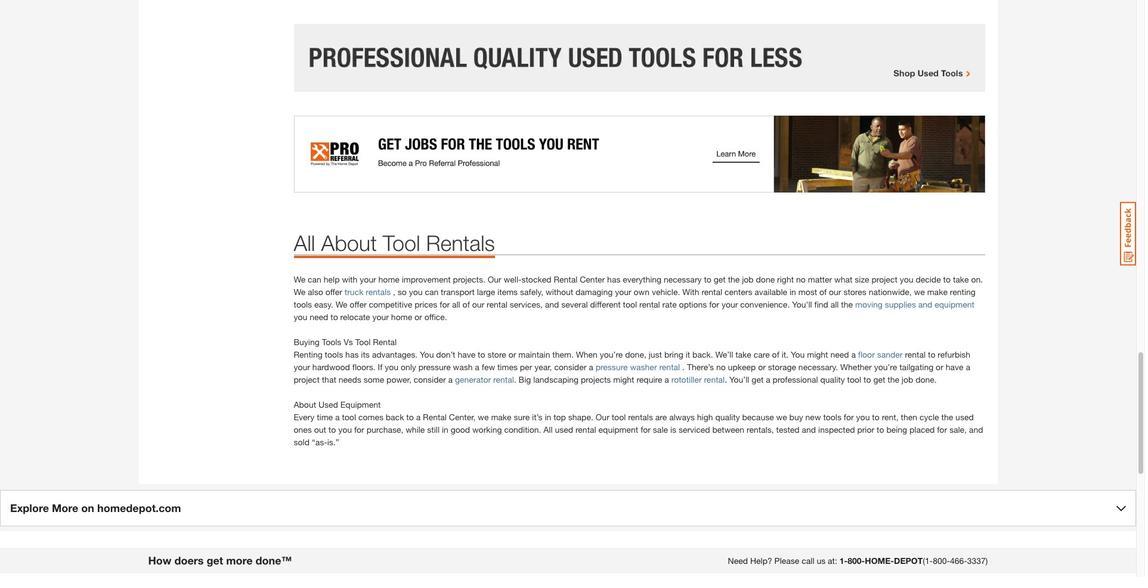 Task type: vqa. For each thing, say whether or not it's contained in the screenshot.
size
yes



Task type: locate. For each thing, give the bounding box(es) containing it.
center
[[580, 275, 605, 285]]

2 horizontal spatial in
[[790, 287, 796, 297]]

1 vertical spatial all
[[544, 425, 553, 435]]

we left the also
[[294, 287, 306, 297]]

the
[[728, 275, 740, 285], [841, 300, 853, 310], [888, 375, 900, 385], [942, 412, 953, 423]]

and down "without"
[[545, 300, 559, 310]]

shape.
[[568, 412, 593, 423]]

prior
[[857, 425, 875, 435]]

might up necessary. at the right
[[807, 350, 828, 360]]

. left big
[[514, 375, 516, 385]]

0 horizontal spatial has
[[345, 350, 359, 360]]

working
[[472, 425, 502, 435]]

1 horizontal spatial of
[[772, 350, 779, 360]]

. left the 'you'll'
[[725, 375, 727, 385]]

0 horizontal spatial take
[[736, 350, 752, 360]]

we left help
[[294, 275, 306, 285]]

about up with
[[321, 230, 377, 256]]

0 horizontal spatial you
[[420, 350, 434, 360]]

2 vertical spatial in
[[442, 425, 448, 435]]

1 vertical spatial used
[[555, 425, 573, 435]]

0 vertical spatial quality
[[820, 375, 845, 385]]

tool
[[623, 300, 637, 310], [847, 375, 861, 385], [342, 412, 356, 423], [612, 412, 626, 423]]

1 vertical spatial offer
[[350, 300, 367, 310]]

don't
[[436, 350, 455, 360]]

offer inside we can help with your home improvement projects. our well-stocked rental center has everything necessary to get the job done right no matter what size project you decide to take on. we also offer
[[325, 287, 342, 297]]

0 vertical spatial job
[[742, 275, 754, 285]]

tool up improvement
[[383, 230, 420, 256]]

quality up between
[[715, 412, 740, 423]]

0 vertical spatial home
[[379, 275, 400, 285]]

you right it.
[[791, 350, 805, 360]]

power,
[[387, 375, 411, 385]]

rototiller
[[672, 375, 702, 385]]

rental right with
[[702, 287, 722, 297]]

rental down bring
[[659, 362, 680, 372]]

necessary
[[664, 275, 702, 285]]

tool down whether
[[847, 375, 861, 385]]

to up tailgating
[[928, 350, 936, 360]]

1 vertical spatial rentals
[[628, 412, 653, 423]]

offer inside , so you can transport large items safely, without damaging your own vehicle. with rental centers available in most of our stores nationwide, we make renting tools easy. we offer competitive prices for all of our rental services, and several different tool rental rate options for your convenience. you'll find all the
[[350, 300, 367, 310]]

800-
[[848, 556, 865, 566], [933, 556, 950, 566]]

landscaping
[[533, 375, 579, 385]]

top
[[554, 412, 566, 423]]

take
[[953, 275, 969, 285], [736, 350, 752, 360]]

store
[[488, 350, 506, 360]]

1 vertical spatial job
[[902, 375, 913, 385]]

at:
[[828, 556, 837, 566]]

home up ,
[[379, 275, 400, 285]]

all right condition.
[[544, 425, 553, 435]]

equipment
[[935, 300, 975, 310], [599, 425, 638, 435]]

1 horizontal spatial make
[[927, 287, 948, 297]]

has right center
[[607, 275, 621, 285]]

you right if
[[385, 362, 398, 372]]

rental inside about used equipment every time a tool comes back to a rental center, we make sure it's in top shape. our tool rentals are always high quality because we buy new tools for you to rent, then cycle the used ones out to you for purchase, while still in good working condition. all used rental equipment for sale is serviced between rentals, tested and inspected prior to being placed for sale, and sold "as-is."
[[423, 412, 447, 423]]

and down new
[[802, 425, 816, 435]]

1 vertical spatial equipment
[[599, 425, 638, 435]]

explore more on homedepot.com button
[[0, 491, 1136, 527]]

0 horizontal spatial tools
[[294, 300, 312, 310]]

explore more on homedepot.com
[[10, 502, 181, 515]]

you right so
[[409, 287, 423, 297]]

1 vertical spatial tools
[[325, 350, 343, 360]]

equipment down renting
[[935, 300, 975, 310]]

need
[[310, 312, 328, 322], [831, 350, 849, 360]]

you're
[[600, 350, 623, 360], [874, 362, 897, 372]]

make down decide
[[927, 287, 948, 297]]

pressure washer rental
[[596, 362, 680, 372]]

our up large
[[488, 275, 502, 285]]

0 vertical spatial have
[[458, 350, 476, 360]]

1 horizontal spatial rental
[[423, 412, 447, 423]]

your
[[360, 275, 376, 285], [615, 287, 631, 297], [722, 300, 738, 310], [373, 312, 389, 322], [294, 362, 310, 372]]

no down the we'll
[[716, 362, 726, 372]]

1 horizontal spatial offer
[[350, 300, 367, 310]]

rental
[[702, 287, 722, 297], [487, 300, 508, 310], [639, 300, 660, 310], [905, 350, 926, 360], [659, 362, 680, 372], [493, 375, 514, 385], [704, 375, 725, 385], [576, 425, 596, 435]]

necessary.
[[799, 362, 838, 372]]

supplies
[[885, 300, 916, 310]]

more
[[226, 554, 253, 568]]

2 horizontal spatial .
[[725, 375, 727, 385]]

1 horizontal spatial equipment
[[935, 300, 975, 310]]

rental up still
[[423, 412, 447, 423]]

have inside the . there's no upkeep or storage necessary. whether you're tailgating or have a project that needs some power, consider a
[[946, 362, 964, 372]]

0 horizontal spatial pressure
[[419, 362, 451, 372]]

with
[[683, 287, 699, 297]]

1 pressure from the left
[[419, 362, 451, 372]]

have down "refurbish"
[[946, 362, 964, 372]]

1 horizontal spatial we
[[776, 412, 787, 423]]

the inside , so you can transport large items safely, without damaging your own vehicle. with rental centers available in most of our stores nationwide, we make renting tools easy. we offer competitive prices for all of our rental services, and several different tool rental rate options for your convenience. you'll find all the
[[841, 300, 853, 310]]

back.
[[693, 350, 713, 360]]

1 vertical spatial our
[[596, 412, 610, 423]]

0 horizontal spatial you're
[[600, 350, 623, 360]]

1-
[[840, 556, 848, 566]]

you're down sander
[[874, 362, 897, 372]]

1 horizontal spatial can
[[425, 287, 439, 297]]

2 all from the left
[[831, 300, 839, 310]]

you're left "done,"
[[600, 350, 623, 360]]

competitive
[[369, 300, 412, 310]]

how
[[148, 554, 171, 568]]

2 pressure from the left
[[596, 362, 628, 372]]

that
[[322, 375, 336, 385]]

all right find
[[831, 300, 839, 310]]

or for have
[[509, 350, 516, 360]]

for up office.
[[440, 300, 450, 310]]

0 horizontal spatial .
[[514, 375, 516, 385]]

in right still
[[442, 425, 448, 435]]

or up the done.
[[936, 362, 944, 372]]

0 horizontal spatial make
[[491, 412, 512, 423]]

generator
[[455, 375, 491, 385]]

most
[[799, 287, 817, 297]]

1 horizontal spatial all
[[831, 300, 839, 310]]

0 vertical spatial our
[[829, 287, 841, 297]]

0 horizontal spatial equipment
[[599, 425, 638, 435]]

0 vertical spatial equipment
[[935, 300, 975, 310]]

1 vertical spatial have
[[946, 362, 964, 372]]

a right 'require' on the right of page
[[665, 375, 669, 385]]

done.
[[916, 375, 937, 385]]

1 vertical spatial no
[[716, 362, 726, 372]]

well-
[[504, 275, 522, 285]]

or inside moving supplies and equipment you need to relocate your home or office.
[[415, 312, 422, 322]]

0 vertical spatial you're
[[600, 350, 623, 360]]

a left few
[[475, 362, 480, 372]]

0 horizontal spatial in
[[442, 425, 448, 435]]

0 vertical spatial has
[[607, 275, 621, 285]]

your up truck rentals link
[[360, 275, 376, 285]]

rate
[[662, 300, 677, 310]]

care
[[754, 350, 770, 360]]

1 horizontal spatial our
[[596, 412, 610, 423]]

1 horizontal spatial 800-
[[933, 556, 950, 566]]

consider down only
[[414, 375, 446, 385]]

0 horizontal spatial we
[[478, 412, 489, 423]]

rental up tailgating
[[905, 350, 926, 360]]

rental inside we can help with your home improvement projects. our well-stocked rental center has everything necessary to get the job done right no matter what size project you decide to take on. we also offer
[[554, 275, 578, 285]]

0 vertical spatial all
[[294, 230, 315, 256]]

can inside we can help with your home improvement projects. our well-stocked rental center has everything necessary to get the job done right no matter what size project you decide to take on. we also offer
[[308, 275, 321, 285]]

help
[[324, 275, 340, 285]]

get up "centers"
[[714, 275, 726, 285]]

need down easy.
[[310, 312, 328, 322]]

you inside 'rental to refurbish your hardwood floors. if you only pressure wash a few times per year, consider a'
[[385, 362, 398, 372]]

0 horizontal spatial can
[[308, 275, 321, 285]]

rentals left are
[[628, 412, 653, 423]]

in
[[790, 287, 796, 297], [545, 412, 551, 423], [442, 425, 448, 435]]

2 vertical spatial we
[[336, 300, 347, 310]]

time
[[317, 412, 333, 423]]

0 horizontal spatial might
[[613, 375, 634, 385]]

with
[[342, 275, 357, 285]]

2 horizontal spatial we
[[914, 287, 925, 297]]

1 vertical spatial project
[[294, 375, 320, 385]]

1 horizontal spatial .
[[682, 362, 685, 372]]

your inside we can help with your home improvement projects. our well-stocked rental center has everything necessary to get the job done right no matter what size project you decide to take on. we also offer
[[360, 275, 376, 285]]

need up whether
[[831, 350, 849, 360]]

we
[[914, 287, 925, 297], [478, 412, 489, 423], [776, 412, 787, 423]]

we right easy.
[[336, 300, 347, 310]]

1 vertical spatial make
[[491, 412, 512, 423]]

of left it.
[[772, 350, 779, 360]]

1 horizontal spatial you
[[791, 350, 805, 360]]

serviced
[[679, 425, 710, 435]]

you inside , so you can transport large items safely, without damaging your own vehicle. with rental centers available in most of our stores nationwide, we make renting tools easy. we offer competitive prices for all of our rental services, and several different tool rental rate options for your convenience. you'll find all the
[[409, 287, 423, 297]]

in for it's
[[545, 412, 551, 423]]

we up working
[[478, 412, 489, 423]]

our inside about used equipment every time a tool comes back to a rental center, we make sure it's in top shape. our tool rentals are always high quality because we buy new tools for you to rent, then cycle the used ones out to you for purchase, while still in good working condition. all used rental equipment for sale is serviced between rentals, tested and inspected prior to being placed for sale, and sold "as-is."
[[596, 412, 610, 423]]

0 vertical spatial used
[[956, 412, 974, 423]]

so
[[398, 287, 407, 297]]

1 vertical spatial you're
[[874, 362, 897, 372]]

pressure down renting tools has its advantages. you don't have to store or maintain them. when you're done, just bring it back. we'll take care of it. you might need a floor sander
[[596, 362, 628, 372]]

1 horizontal spatial no
[[796, 275, 806, 285]]

rentals,
[[747, 425, 774, 435]]

a
[[851, 350, 856, 360], [475, 362, 480, 372], [589, 362, 593, 372], [966, 362, 970, 372], [448, 375, 453, 385], [665, 375, 669, 385], [766, 375, 771, 385], [335, 412, 340, 423], [416, 412, 421, 423]]

take inside we can help with your home improvement projects. our well-stocked rental center has everything necessary to get the job done right no matter what size project you decide to take on. we also offer
[[953, 275, 969, 285]]

you left don't
[[420, 350, 434, 360]]

or down prices
[[415, 312, 422, 322]]

1 vertical spatial we
[[294, 287, 306, 297]]

in down right
[[790, 287, 796, 297]]

professional
[[773, 375, 818, 385]]

used up "sale,"
[[956, 412, 974, 423]]

are
[[655, 412, 667, 423]]

still
[[427, 425, 440, 435]]

0 vertical spatial can
[[308, 275, 321, 285]]

pressure
[[419, 362, 451, 372], [596, 362, 628, 372]]

our right shape.
[[596, 412, 610, 423]]

we inside , so you can transport large items safely, without damaging your own vehicle. with rental centers available in most of our stores nationwide, we make renting tools easy. we offer competitive prices for all of our rental services, and several different tool rental rate options for your convenience. you'll find all the
[[336, 300, 347, 310]]

rental up the "advantages."
[[373, 337, 397, 347]]

might
[[807, 350, 828, 360], [613, 375, 634, 385]]

depot
[[894, 556, 923, 566]]

.
[[682, 362, 685, 372], [514, 375, 516, 385], [725, 375, 727, 385]]

you'll
[[730, 375, 749, 385]]

2 horizontal spatial rental
[[554, 275, 578, 285]]

you
[[900, 275, 914, 285], [409, 287, 423, 297], [294, 312, 307, 322], [385, 362, 398, 372], [856, 412, 870, 423], [338, 425, 352, 435]]

in inside , so you can transport large items safely, without damaging your own vehicle. with rental centers available in most of our stores nationwide, we make renting tools easy. we offer competitive prices for all of our rental services, and several different tool rental rate options for your convenience. you'll find all the
[[790, 287, 796, 297]]

1 vertical spatial of
[[463, 300, 470, 310]]

1 horizontal spatial our
[[829, 287, 841, 297]]

to left the rent,
[[872, 412, 880, 423]]

job down tailgating
[[902, 375, 913, 385]]

. up rototiller
[[682, 362, 685, 372]]

offer up relocate on the bottom left
[[350, 300, 367, 310]]

0 vertical spatial in
[[790, 287, 796, 297]]

get
[[714, 275, 726, 285], [752, 375, 764, 385], [874, 375, 885, 385], [207, 554, 223, 568]]

can up the also
[[308, 275, 321, 285]]

no up "most"
[[796, 275, 806, 285]]

tools inside , so you can transport large items safely, without damaging your own vehicle. with rental centers available in most of our stores nationwide, we make renting tools easy. we offer competitive prices for all of our rental services, and several different tool rental rate options for your convenience. you'll find all the
[[294, 300, 312, 310]]

our inside we can help with your home improvement projects. our well-stocked rental center has everything necessary to get the job done right no matter what size project you decide to take on. we also offer
[[488, 275, 502, 285]]

all down transport
[[452, 300, 460, 310]]

of up find
[[820, 287, 827, 297]]

few
[[482, 362, 495, 372]]

easy.
[[314, 300, 333, 310]]

1 horizontal spatial project
[[872, 275, 898, 285]]

0 horizontal spatial all
[[452, 300, 460, 310]]

1 vertical spatial about
[[294, 400, 316, 410]]

we can help with your home improvement projects. our well-stocked rental center has everything necessary to get the job done right no matter what size project you decide to take on. we also offer
[[294, 275, 983, 297]]

you
[[420, 350, 434, 360], [791, 350, 805, 360]]

equipment inside about used equipment every time a tool comes back to a rental center, we make sure it's in top shape. our tool rentals are always high quality because we buy new tools for you to rent, then cycle the used ones out to you for purchase, while still in good working condition. all used rental equipment for sale is serviced between rentals, tested and inspected prior to being placed for sale, and sold "as-is."
[[599, 425, 638, 435]]

purchase,
[[367, 425, 403, 435]]

the up "sale,"
[[942, 412, 953, 423]]

project up nationwide,
[[872, 275, 898, 285]]

what
[[835, 275, 853, 285]]

1 vertical spatial our
[[472, 300, 484, 310]]

tool up its
[[355, 337, 371, 347]]

rental for stocked
[[554, 275, 578, 285]]

to up the while
[[406, 412, 414, 423]]

2 horizontal spatial of
[[820, 287, 827, 297]]

stores
[[844, 287, 867, 297]]

a down "refurbish"
[[966, 362, 970, 372]]

home inside moving supplies and equipment you need to relocate your home or office.
[[391, 312, 412, 322]]

1 vertical spatial quality
[[715, 412, 740, 423]]

every
[[294, 412, 314, 423]]

matter
[[808, 275, 832, 285]]

0 vertical spatial tools
[[294, 300, 312, 310]]

tools down the also
[[294, 300, 312, 310]]

about up every
[[294, 400, 316, 410]]

take up renting
[[953, 275, 969, 285]]

can
[[308, 275, 321, 285], [425, 287, 439, 297]]

0 vertical spatial about
[[321, 230, 377, 256]]

0 vertical spatial make
[[927, 287, 948, 297]]

and inside moving supplies and equipment you need to relocate your home or office.
[[918, 300, 933, 310]]

and right "sale,"
[[969, 425, 983, 435]]

to down easy.
[[331, 312, 338, 322]]

1 horizontal spatial all
[[544, 425, 553, 435]]

0 vertical spatial offer
[[325, 287, 342, 297]]

rentals left ,
[[366, 287, 391, 297]]

need
[[728, 556, 748, 566]]

you're inside the . there's no upkeep or storage necessary. whether you're tailgating or have a project that needs some power, consider a
[[874, 362, 897, 372]]

0 horizontal spatial about
[[294, 400, 316, 410]]

home down competitive
[[391, 312, 412, 322]]

it's
[[532, 412, 543, 423]]

2 vertical spatial tools
[[823, 412, 842, 423]]

make up working
[[491, 412, 512, 423]]

truck rentals
[[345, 287, 391, 297]]

. inside the . there's no upkeep or storage necessary. whether you're tailgating or have a project that needs some power, consider a
[[682, 362, 685, 372]]

there's
[[687, 362, 714, 372]]

all inside about used equipment every time a tool comes back to a rental center, we make sure it's in top shape. our tool rentals are always high quality because we buy new tools for you to rent, then cycle the used ones out to you for purchase, while still in good working condition. all used rental equipment for sale is serviced between rentals, tested and inspected prior to being placed for sale, and sold "as-is."
[[544, 425, 553, 435]]

1 horizontal spatial about
[[321, 230, 377, 256]]

the down stores
[[841, 300, 853, 310]]

we
[[294, 275, 306, 285], [294, 287, 306, 297], [336, 300, 347, 310]]

0 horizontal spatial 800-
[[848, 556, 865, 566]]

different
[[590, 300, 621, 310]]

quality
[[820, 375, 845, 385], [715, 412, 740, 423]]

0 horizontal spatial our
[[472, 300, 484, 310]]

0 horizontal spatial job
[[742, 275, 754, 285]]

no inside the . there's no upkeep or storage necessary. whether you're tailgating or have a project that needs some power, consider a
[[716, 362, 726, 372]]

to inside 'rental to refurbish your hardwood floors. if you only pressure wash a few times per year, consider a'
[[928, 350, 936, 360]]

no
[[796, 275, 806, 285], [716, 362, 726, 372]]

large
[[477, 287, 495, 297]]

we up the moving supplies and equipment "link" at the right bottom
[[914, 287, 925, 297]]

0 horizontal spatial rentals
[[366, 287, 391, 297]]

1 vertical spatial rental
[[373, 337, 397, 347]]

1 horizontal spatial take
[[953, 275, 969, 285]]

0 horizontal spatial need
[[310, 312, 328, 322]]

to right the 'prior'
[[877, 425, 884, 435]]

0 horizontal spatial of
[[463, 300, 470, 310]]

ones
[[294, 425, 312, 435]]

center,
[[449, 412, 476, 423]]

1 horizontal spatial in
[[545, 412, 551, 423]]

improvement
[[402, 275, 451, 285]]

the up "centers"
[[728, 275, 740, 285]]

0 horizontal spatial all
[[294, 230, 315, 256]]

equipment left "sale"
[[599, 425, 638, 435]]

has inside we can help with your home improvement projects. our well-stocked rental center has everything necessary to get the job done right no matter what size project you decide to take on. we also offer
[[607, 275, 621, 285]]

0 vertical spatial consider
[[554, 362, 587, 372]]

0 vertical spatial our
[[488, 275, 502, 285]]

it.
[[782, 350, 789, 360]]

our down large
[[472, 300, 484, 310]]

you inside we can help with your home improvement projects. our well-stocked rental center has everything necessary to get the job done right no matter what size project you decide to take on. we also offer
[[900, 275, 914, 285]]

tools up inspected
[[823, 412, 842, 423]]

0 horizontal spatial no
[[716, 362, 726, 372]]

and inside , so you can transport large items safely, without damaging your own vehicle. with rental centers available in most of our stores nationwide, we make renting tools easy. we offer competitive prices for all of our rental services, and several different tool rental rate options for your convenience. you'll find all the
[[545, 300, 559, 310]]

professional quality used tools for less > shop used tools image
[[294, 23, 986, 92]]

quality down necessary. at the right
[[820, 375, 845, 385]]

job up "centers"
[[742, 275, 754, 285]]

1 horizontal spatial has
[[607, 275, 621, 285]]

0 vertical spatial take
[[953, 275, 969, 285]]

your down renting
[[294, 362, 310, 372]]



Task type: describe. For each thing, give the bounding box(es) containing it.
pressure inside 'rental to refurbish your hardwood floors. if you only pressure wash a few times per year, consider a'
[[419, 362, 451, 372]]

you up is."
[[338, 425, 352, 435]]

1 horizontal spatial tools
[[325, 350, 343, 360]]

make inside about used equipment every time a tool comes back to a rental center, we make sure it's in top shape. our tool rentals are always high quality because we buy new tools for you to rent, then cycle the used ones out to you for purchase, while still in good working condition. all used rental equipment for sale is serviced between rentals, tested and inspected prior to being placed for sale, and sold "as-is."
[[491, 412, 512, 423]]

per
[[520, 362, 532, 372]]

always
[[669, 412, 695, 423]]

, so you can transport large items safely, without damaging your own vehicle. with rental centers available in most of our stores nationwide, we make renting tools easy. we offer competitive prices for all of our rental services, and several different tool rental rate options for your convenience. you'll find all the
[[294, 287, 976, 310]]

tool inside , so you can transport large items safely, without damaging your own vehicle. with rental centers available in most of our stores nationwide, we make renting tools easy. we offer competitive prices for all of our rental services, and several different tool rental rate options for your convenience. you'll find all the
[[623, 300, 637, 310]]

make inside , so you can transport large items safely, without damaging your own vehicle. with rental centers available in most of our stores nationwide, we make renting tools easy. we offer competitive prices for all of our rental services, and several different tool rental rate options for your convenience. you'll find all the
[[927, 287, 948, 297]]

(1-
[[923, 556, 933, 566]]

for left "sale,"
[[937, 425, 947, 435]]

generator rental link
[[455, 375, 514, 385]]

renting
[[950, 287, 976, 297]]

1 horizontal spatial used
[[956, 412, 974, 423]]

all about tool rentals
[[294, 230, 495, 256]]

a right time
[[335, 412, 340, 423]]

buying
[[294, 337, 320, 347]]

2 you from the left
[[791, 350, 805, 360]]

get left more
[[207, 554, 223, 568]]

consider inside 'rental to refurbish your hardwood floors. if you only pressure wash a few times per year, consider a'
[[554, 362, 587, 372]]

high
[[697, 412, 713, 423]]

1 horizontal spatial job
[[902, 375, 913, 385]]

then
[[901, 412, 917, 423]]

project inside the . there's no upkeep or storage necessary. whether you're tailgating or have a project that needs some power, consider a
[[294, 375, 320, 385]]

1 you from the left
[[420, 350, 434, 360]]

a left generator
[[448, 375, 453, 385]]

to right decide
[[943, 275, 951, 285]]

in for available
[[790, 287, 796, 297]]

you up the 'prior'
[[856, 412, 870, 423]]

done™
[[256, 554, 292, 568]]

while
[[406, 425, 425, 435]]

used
[[319, 400, 338, 410]]

tool right shape.
[[612, 412, 626, 423]]

available
[[755, 287, 787, 297]]

rentals
[[426, 230, 495, 256]]

. there's no upkeep or storage necessary. whether you're tailgating or have a project that needs some power, consider a
[[294, 362, 970, 385]]

pressure washer rental link
[[596, 362, 680, 372]]

you'll
[[792, 300, 812, 310]]

1 800- from the left
[[848, 556, 865, 566]]

your down "centers"
[[722, 300, 738, 310]]

tested
[[776, 425, 800, 435]]

sure
[[514, 412, 530, 423]]

to inside moving supplies and equipment you need to relocate your home or office.
[[331, 312, 338, 322]]

several
[[561, 300, 588, 310]]

tools inside about used equipment every time a tool comes back to a rental center, we make sure it's in top shape. our tool rentals are always high quality because we buy new tools for you to rent, then cycle the used ones out to you for purchase, while still in good working condition. all used rental equipment for sale is serviced between rentals, tested and inspected prior to being placed for sale, and sold "as-is."
[[823, 412, 842, 423]]

equipment inside moving supplies and equipment you need to relocate your home or office.
[[935, 300, 975, 310]]

the down sander
[[888, 375, 900, 385]]

1 vertical spatial take
[[736, 350, 752, 360]]

0 vertical spatial of
[[820, 287, 827, 297]]

feedback link image
[[1120, 202, 1136, 266]]

out
[[314, 425, 326, 435]]

get right the 'you'll'
[[752, 375, 764, 385]]

stocked
[[522, 275, 551, 285]]

renting
[[294, 350, 323, 360]]

projects.
[[453, 275, 485, 285]]

transport
[[441, 287, 475, 297]]

we'll
[[715, 350, 733, 360]]

truck
[[345, 287, 364, 297]]

1 vertical spatial might
[[613, 375, 634, 385]]

need help? please call us at: 1-800-home-depot (1-800-466-3337)
[[728, 556, 988, 566]]

to down whether
[[864, 375, 871, 385]]

damaging
[[576, 287, 613, 297]]

get down the floor sander link
[[874, 375, 885, 385]]

we inside , so you can transport large items safely, without damaging your own vehicle. with rental centers available in most of our stores nationwide, we make renting tools easy. we offer competitive prices for all of our rental services, and several different tool rental rate options for your convenience. you'll find all the
[[914, 287, 925, 297]]

times
[[497, 362, 518, 372]]

doers
[[174, 554, 204, 568]]

get inside we can help with your home improvement projects. our well-stocked rental center has everything necessary to get the job done right no matter what size project you decide to take on. we also offer
[[714, 275, 726, 285]]

hardwood
[[312, 362, 350, 372]]

homedepot.com
[[97, 502, 181, 515]]

rental down own
[[639, 300, 660, 310]]

become a pro referral professional image
[[294, 116, 986, 192]]

new
[[806, 412, 821, 423]]

upkeep
[[728, 362, 756, 372]]

help?
[[750, 556, 772, 566]]

please
[[775, 556, 800, 566]]

sale,
[[950, 425, 967, 435]]

about inside about used equipment every time a tool comes back to a rental center, we make sure it's in top shape. our tool rentals are always high quality because we buy new tools for you to rent, then cycle the used ones out to you for purchase, while still in good working condition. all used rental equipment for sale is serviced between rentals, tested and inspected prior to being placed for sale, and sold "as-is."
[[294, 400, 316, 410]]

project inside we can help with your home improvement projects. our well-stocked rental center has everything necessary to get the job done right no matter what size project you decide to take on. we also offer
[[872, 275, 898, 285]]

generator rental . big landscaping projects might require a rototiller rental . you'll get a professional quality tool to get the job done.
[[455, 375, 939, 385]]

rental inside about used equipment every time a tool comes back to a rental center, we make sure it's in top shape. our tool rentals are always high quality because we buy new tools for you to rent, then cycle the used ones out to you for purchase, while still in good working condition. all used rental equipment for sale is serviced between rentals, tested and inspected prior to being placed for sale, and sold "as-is."
[[576, 425, 596, 435]]

for right options
[[709, 300, 719, 310]]

it
[[686, 350, 690, 360]]

no inside we can help with your home improvement projects. our well-stocked rental center has everything necessary to get the job done right no matter what size project you decide to take on. we also offer
[[796, 275, 806, 285]]

a down when
[[589, 362, 593, 372]]

prices
[[415, 300, 437, 310]]

rental down items
[[487, 300, 508, 310]]

0 horizontal spatial have
[[458, 350, 476, 360]]

rental down times
[[493, 375, 514, 385]]

size
[[855, 275, 869, 285]]

the inside about used equipment every time a tool comes back to a rental center, we make sure it's in top shape. our tool rentals are always high quality because we buy new tools for you to rent, then cycle the used ones out to you for purchase, while still in good working condition. all used rental equipment for sale is serviced between rentals, tested and inspected prior to being placed for sale, and sold "as-is."
[[942, 412, 953, 423]]

quality inside about used equipment every time a tool comes back to a rental center, we make sure it's in top shape. our tool rentals are always high quality because we buy new tools for you to rent, then cycle the used ones out to you for purchase, while still in good working condition. all used rental equipment for sale is serviced between rentals, tested and inspected prior to being placed for sale, and sold "as-is."
[[715, 412, 740, 423]]

explore
[[10, 502, 49, 515]]

home inside we can help with your home improvement projects. our well-stocked rental center has everything necessary to get the job done right no matter what size project you decide to take on. we also offer
[[379, 275, 400, 285]]

own
[[634, 287, 650, 297]]

1 all from the left
[[452, 300, 460, 310]]

maintain
[[519, 350, 550, 360]]

relocate
[[340, 312, 370, 322]]

your inside 'rental to refurbish your hardwood floors. if you only pressure wash a few times per year, consider a'
[[294, 362, 310, 372]]

1 horizontal spatial quality
[[820, 375, 845, 385]]

for up inspected
[[844, 412, 854, 423]]

needs
[[339, 375, 361, 385]]

to right necessary
[[704, 275, 712, 285]]

because
[[742, 412, 774, 423]]

for left "sale"
[[641, 425, 651, 435]]

0 vertical spatial might
[[807, 350, 828, 360]]

is
[[670, 425, 676, 435]]

your inside moving supplies and equipment you need to relocate your home or office.
[[373, 312, 389, 322]]

rental for a
[[423, 412, 447, 423]]

can inside , so you can transport large items safely, without damaging your own vehicle. with rental centers available in most of our stores nationwide, we make renting tools easy. we offer competitive prices for all of our rental services, and several different tool rental rate options for your convenience. you'll find all the
[[425, 287, 439, 297]]

you inside moving supplies and equipment you need to relocate your home or office.
[[294, 312, 307, 322]]

everything
[[623, 275, 662, 285]]

centers
[[725, 287, 752, 297]]

need inside moving supplies and equipment you need to relocate your home or office.
[[310, 312, 328, 322]]

tool down equipment
[[342, 412, 356, 423]]

vehicle.
[[652, 287, 680, 297]]

rental to refurbish your hardwood floors. if you only pressure wash a few times per year, consider a
[[294, 350, 971, 372]]

nationwide,
[[869, 287, 912, 297]]

2 vertical spatial of
[[772, 350, 779, 360]]

a up the while
[[416, 412, 421, 423]]

projects
[[581, 375, 611, 385]]

truck rentals link
[[345, 287, 391, 297]]

inspected
[[818, 425, 855, 435]]

bring
[[664, 350, 683, 360]]

wash
[[453, 362, 473, 372]]

or down care
[[758, 362, 766, 372]]

rental inside 'rental to refurbish your hardwood floors. if you only pressure wash a few times per year, consider a'
[[905, 350, 926, 360]]

0 vertical spatial we
[[294, 275, 306, 285]]

rental down 'there's'
[[704, 375, 725, 385]]

0 vertical spatial rentals
[[366, 287, 391, 297]]

the inside we can help with your home improvement projects. our well-stocked rental center has everything necessary to get the job done right no matter what size project you decide to take on. we also offer
[[728, 275, 740, 285]]

job inside we can help with your home improvement projects. our well-stocked rental center has everything necessary to get the job done right no matter what size project you decide to take on. we also offer
[[742, 275, 754, 285]]

0 horizontal spatial rental
[[373, 337, 397, 347]]

moving
[[855, 300, 883, 310]]

good
[[451, 425, 470, 435]]

466-
[[950, 556, 967, 566]]

also
[[308, 287, 323, 297]]

or for relocate
[[415, 312, 422, 322]]

require
[[637, 375, 662, 385]]

to right out
[[329, 425, 336, 435]]

how doers get more done™
[[148, 554, 292, 568]]

rentals inside about used equipment every time a tool comes back to a rental center, we make sure it's in top shape. our tool rentals are always high quality because we buy new tools for you to rent, then cycle the used ones out to you for purchase, while still in good working condition. all used rental equipment for sale is serviced between rentals, tested and inspected prior to being placed for sale, and sold "as-is."
[[628, 412, 653, 423]]

1 horizontal spatial need
[[831, 350, 849, 360]]

services,
[[510, 300, 543, 310]]

or for whether
[[936, 362, 944, 372]]

a down the storage
[[766, 375, 771, 385]]

to up few
[[478, 350, 485, 360]]

sander
[[877, 350, 903, 360]]

floors.
[[352, 362, 376, 372]]

a up whether
[[851, 350, 856, 360]]

if
[[378, 362, 383, 372]]

1 vertical spatial tool
[[355, 337, 371, 347]]

on.
[[971, 275, 983, 285]]

2 800- from the left
[[933, 556, 950, 566]]

1 horizontal spatial tool
[[383, 230, 420, 256]]

consider inside the . there's no upkeep or storage necessary. whether you're tailgating or have a project that needs some power, consider a
[[414, 375, 446, 385]]

your left own
[[615, 287, 631, 297]]

floor sander link
[[858, 350, 903, 360]]

for down comes
[[354, 425, 364, 435]]



